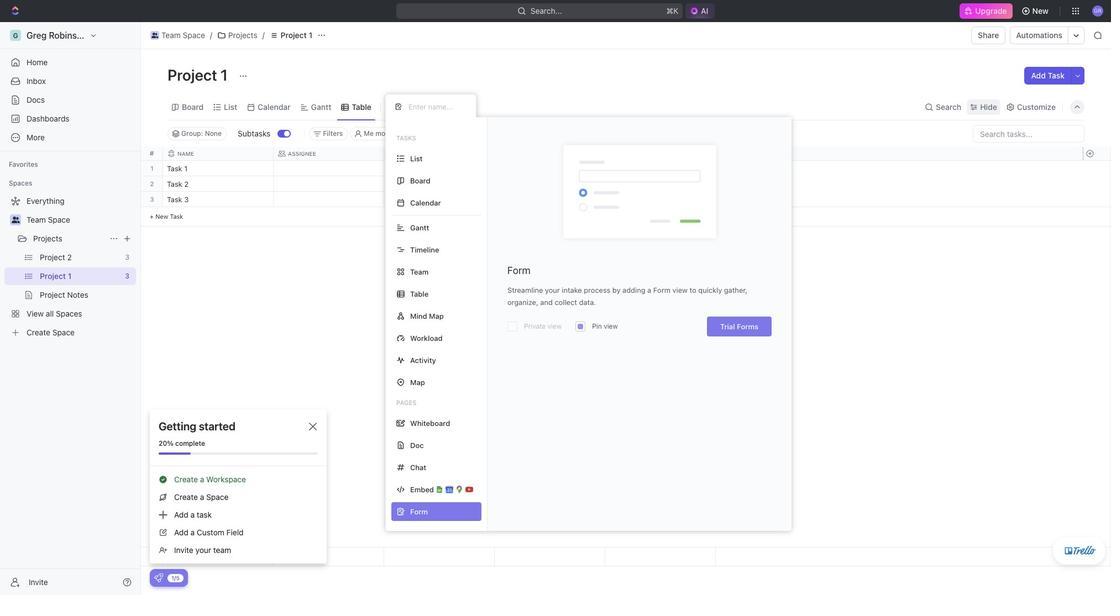 Task type: vqa. For each thing, say whether or not it's contained in the screenshot.
alert
no



Task type: describe. For each thing, give the bounding box(es) containing it.
home link
[[4, 54, 136, 71]]

0 horizontal spatial 3
[[150, 196, 154, 203]]

started
[[199, 420, 236, 433]]

to do for ‎task 2
[[391, 181, 410, 188]]

inbox
[[27, 76, 46, 86]]

press space to select this row. row containing 2
[[141, 176, 163, 192]]

view button
[[385, 99, 421, 115]]

closed
[[488, 129, 509, 138]]

0 horizontal spatial form
[[508, 265, 531, 276]]

row inside grid
[[163, 147, 716, 161]]

mind
[[410, 312, 427, 320]]

collect
[[555, 298, 577, 307]]

assignees button
[[401, 127, 452, 140]]

getting
[[159, 420, 196, 433]]

home
[[27, 58, 48, 67]]

quickly
[[699, 286, 722, 295]]

1 vertical spatial calendar
[[410, 198, 441, 207]]

view
[[400, 102, 418, 111]]

favorites button
[[4, 158, 42, 171]]

view for private view
[[548, 322, 562, 331]]

new task
[[155, 213, 183, 220]]

0 horizontal spatial calendar
[[258, 102, 291, 111]]

add task button
[[1025, 67, 1072, 85]]

invite for invite your team
[[174, 546, 193, 555]]

search
[[936, 102, 962, 111]]

table inside 'link'
[[352, 102, 372, 111]]

2 for ‎task
[[184, 180, 189, 189]]

complete
[[175, 440, 205, 448]]

search...
[[530, 6, 562, 15]]

assignees
[[415, 129, 447, 138]]

organize,
[[508, 298, 538, 307]]

add task
[[1032, 71, 1065, 80]]

1 horizontal spatial board
[[410, 176, 431, 185]]

invite your team
[[174, 546, 231, 555]]

docs link
[[4, 91, 136, 109]]

0 vertical spatial team
[[161, 30, 181, 40]]

1 horizontal spatial space
[[183, 30, 205, 40]]

1 vertical spatial table
[[410, 289, 429, 298]]

table link
[[350, 99, 372, 115]]

close image
[[309, 423, 317, 431]]

1 vertical spatial project 1
[[168, 66, 231, 84]]

spaces
[[9, 179, 32, 187]]

add a custom field
[[174, 528, 244, 538]]

data.
[[579, 298, 596, 307]]

gather,
[[724, 286, 748, 295]]

add a task
[[174, 510, 212, 520]]

a for custom
[[191, 528, 195, 538]]

Search tasks... text field
[[974, 126, 1084, 142]]

set priority element for 1
[[604, 161, 620, 178]]

automations
[[1017, 30, 1063, 40]]

1 horizontal spatial team space
[[161, 30, 205, 40]]

2 vertical spatial space
[[206, 493, 229, 502]]

to inside streamline your intake process by adding a form view to quickly gather, organize, and collect data.
[[690, 286, 697, 295]]

trial forms
[[721, 322, 759, 331]]

intake
[[562, 286, 582, 295]]

customize button
[[1003, 99, 1060, 115]]

1/5
[[171, 575, 180, 581]]

add for add task
[[1032, 71, 1046, 80]]

1 horizontal spatial map
[[429, 312, 444, 320]]

press space to select this row. row containing 3
[[141, 192, 163, 207]]

subtasks
[[238, 129, 271, 138]]

pin view
[[592, 322, 618, 331]]

3 inside press space to select this row. row
[[184, 195, 189, 204]]

dashboards
[[27, 114, 69, 123]]

set priority element for 2
[[604, 177, 620, 194]]

favorites
[[9, 160, 38, 169]]

do for 3
[[401, 196, 410, 204]]

user group image
[[151, 33, 158, 38]]

0 vertical spatial projects
[[228, 30, 258, 40]]

subtasks button
[[233, 125, 278, 143]]

and
[[540, 298, 553, 307]]

invite for invite
[[29, 578, 48, 587]]

20%
[[159, 440, 174, 448]]

0 horizontal spatial gantt
[[311, 102, 331, 111]]

by
[[613, 286, 621, 295]]

mind map
[[410, 312, 444, 320]]

‎task 1
[[167, 164, 188, 173]]

0 vertical spatial board
[[182, 102, 204, 111]]

upgrade link
[[960, 3, 1013, 19]]

automations button
[[1011, 27, 1068, 44]]

new button
[[1017, 2, 1056, 20]]

a for space
[[200, 493, 204, 502]]

view button
[[385, 94, 421, 120]]

grid containing ‎task 1
[[141, 147, 1112, 567]]

view for pin view
[[604, 322, 618, 331]]

getting started
[[159, 420, 236, 433]]

to for ‎task 2
[[391, 181, 400, 188]]

1 horizontal spatial project
[[281, 30, 307, 40]]

dashboards link
[[4, 110, 136, 128]]

your for invite
[[196, 546, 211, 555]]

list inside list link
[[224, 102, 237, 111]]

0 horizontal spatial projects link
[[33, 230, 105, 248]]

tree inside sidebar navigation
[[4, 192, 136, 342]]

trial
[[721, 322, 735, 331]]

20% complete
[[159, 440, 205, 448]]

doc
[[410, 441, 424, 450]]

share
[[978, 30, 1000, 40]]

2 for 1
[[150, 180, 154, 187]]

projects inside tree
[[33, 234, 62, 243]]

to for task 3
[[391, 196, 400, 204]]

private view
[[524, 322, 562, 331]]

whiteboard
[[410, 419, 450, 428]]



Task type: locate. For each thing, give the bounding box(es) containing it.
2 vertical spatial to
[[690, 286, 697, 295]]

to do cell
[[384, 176, 495, 191], [384, 192, 495, 207]]

1 vertical spatial gantt
[[410, 223, 429, 232]]

1 vertical spatial create
[[174, 493, 198, 502]]

inbox link
[[4, 72, 136, 90]]

2 create from the top
[[174, 493, 198, 502]]

share button
[[972, 27, 1006, 44]]

1 inside 1 2 3
[[151, 165, 154, 172]]

workload
[[410, 334, 443, 343]]

1 vertical spatial team
[[27, 215, 46, 225]]

set priority image
[[604, 161, 620, 178], [604, 177, 620, 194], [604, 192, 620, 209]]

row group containing ‎task 1
[[163, 161, 716, 227]]

0 horizontal spatial projects
[[33, 234, 62, 243]]

1 horizontal spatial projects link
[[214, 29, 260, 42]]

timeline
[[410, 245, 439, 254]]

forms
[[737, 322, 759, 331]]

press space to select this row. row containing 1
[[141, 161, 163, 176]]

0 vertical spatial your
[[545, 286, 560, 295]]

form right adding
[[654, 286, 671, 295]]

onboarding checklist button element
[[154, 574, 163, 583]]

a up create a space
[[200, 475, 204, 484]]

calendar up subtasks button
[[258, 102, 291, 111]]

3 set priority element from the top
[[604, 192, 620, 209]]

tasks
[[397, 134, 416, 142]]

add down add a task
[[174, 528, 188, 538]]

0 vertical spatial project 1
[[281, 30, 312, 40]]

2 up task 3
[[184, 180, 189, 189]]

0 horizontal spatial map
[[410, 378, 425, 387]]

0 horizontal spatial /
[[210, 30, 212, 40]]

team space
[[161, 30, 205, 40], [27, 215, 70, 225]]

1 create from the top
[[174, 475, 198, 484]]

project 1 link
[[267, 29, 315, 42]]

0 vertical spatial add
[[1032, 71, 1046, 80]]

a up the task
[[200, 493, 204, 502]]

streamline your intake process by adding a form view to quickly gather, organize, and collect data.
[[508, 286, 748, 307]]

to do cell for ‎task 2
[[384, 176, 495, 191]]

row group
[[141, 161, 163, 227], [163, 161, 716, 227], [1083, 161, 1111, 227], [1083, 548, 1111, 566]]

your
[[545, 286, 560, 295], [196, 546, 211, 555]]

1 vertical spatial ‎task
[[167, 180, 182, 189]]

new for new task
[[155, 213, 168, 220]]

new for new
[[1033, 6, 1049, 15]]

new down task 3
[[155, 213, 168, 220]]

1 vertical spatial team space
[[27, 215, 70, 225]]

team space right user group image
[[27, 215, 70, 225]]

calendar up timeline
[[410, 198, 441, 207]]

hide
[[981, 102, 998, 111]]

set priority image for 2
[[604, 177, 620, 194]]

2 set priority element from the top
[[604, 177, 620, 194]]

adding
[[623, 286, 646, 295]]

space right user group icon
[[183, 30, 205, 40]]

0 vertical spatial to do
[[391, 181, 410, 188]]

team down timeline
[[410, 267, 429, 276]]

field
[[227, 528, 244, 538]]

view inside streamline your intake process by adding a form view to quickly gather, organize, and collect data.
[[673, 286, 688, 295]]

gantt up timeline
[[410, 223, 429, 232]]

0 horizontal spatial team space link
[[27, 211, 134, 229]]

0 vertical spatial to
[[391, 181, 400, 188]]

1 vertical spatial list
[[410, 154, 423, 163]]

0 horizontal spatial list
[[224, 102, 237, 111]]

project 1
[[281, 30, 312, 40], [168, 66, 231, 84]]

task inside button
[[1048, 71, 1065, 80]]

1 vertical spatial form
[[654, 286, 671, 295]]

new up automations
[[1033, 6, 1049, 15]]

0 vertical spatial list
[[224, 102, 237, 111]]

0 horizontal spatial table
[[352, 102, 372, 111]]

workspace
[[206, 475, 246, 484]]

do for 2
[[401, 181, 410, 188]]

1 vertical spatial board
[[410, 176, 431, 185]]

create for create a workspace
[[174, 475, 198, 484]]

1 horizontal spatial table
[[410, 289, 429, 298]]

1 horizontal spatial your
[[545, 286, 560, 295]]

create
[[174, 475, 198, 484], [174, 493, 198, 502]]

1 vertical spatial projects
[[33, 234, 62, 243]]

grid
[[141, 147, 1112, 567]]

show closed
[[468, 129, 509, 138]]

a right adding
[[648, 286, 652, 295]]

your up and
[[545, 286, 560, 295]]

do down tasks
[[401, 181, 410, 188]]

add left the task
[[174, 510, 188, 520]]

1 vertical spatial map
[[410, 378, 425, 387]]

space down create a workspace
[[206, 493, 229, 502]]

your for streamline
[[545, 286, 560, 295]]

a down add a task
[[191, 528, 195, 538]]

press space to select this row. row containing ‎task 1
[[163, 161, 716, 178]]

row group containing 1 2 3
[[141, 161, 163, 227]]

1 vertical spatial add
[[174, 510, 188, 520]]

2 set priority image from the top
[[604, 177, 620, 194]]

1 horizontal spatial team
[[161, 30, 181, 40]]

/
[[210, 30, 212, 40], [262, 30, 265, 40]]

tree
[[4, 192, 136, 342]]

calendar link
[[256, 99, 291, 115]]

2 to do from the top
[[391, 196, 410, 204]]

new inside grid
[[155, 213, 168, 220]]

streamline
[[508, 286, 543, 295]]

2 do from the top
[[401, 196, 410, 204]]

do up timeline
[[401, 196, 410, 204]]

gantt
[[311, 102, 331, 111], [410, 223, 429, 232]]

gantt link
[[309, 99, 331, 115]]

set priority element for 3
[[604, 192, 620, 209]]

0 horizontal spatial new
[[155, 213, 168, 220]]

1 horizontal spatial projects
[[228, 30, 258, 40]]

0 horizontal spatial your
[[196, 546, 211, 555]]

add
[[1032, 71, 1046, 80], [174, 510, 188, 520], [174, 528, 188, 538]]

team inside sidebar navigation
[[27, 215, 46, 225]]

0 vertical spatial do
[[401, 181, 410, 188]]

1 vertical spatial project
[[168, 66, 217, 84]]

1 vertical spatial space
[[48, 215, 70, 225]]

task for add task
[[1048, 71, 1065, 80]]

1 horizontal spatial list
[[410, 154, 423, 163]]

pin
[[592, 322, 602, 331]]

2 vertical spatial add
[[174, 528, 188, 538]]

board down tasks
[[410, 176, 431, 185]]

‎task
[[167, 164, 182, 173], [167, 180, 182, 189]]

invite
[[174, 546, 193, 555], [29, 578, 48, 587]]

view
[[673, 286, 688, 295], [548, 322, 562, 331], [604, 322, 618, 331]]

hide button
[[967, 99, 1001, 115]]

cell
[[274, 161, 384, 176], [384, 161, 495, 176], [495, 161, 606, 176], [274, 176, 384, 191], [495, 176, 606, 191], [274, 192, 384, 207], [495, 192, 606, 207]]

1 vertical spatial do
[[401, 196, 410, 204]]

#
[[150, 149, 154, 158]]

list down tasks
[[410, 154, 423, 163]]

to do cell down assignees
[[384, 176, 495, 191]]

0 vertical spatial new
[[1033, 6, 1049, 15]]

2 horizontal spatial view
[[673, 286, 688, 295]]

create up add a task
[[174, 493, 198, 502]]

onboarding checklist button image
[[154, 574, 163, 583]]

0 vertical spatial team space
[[161, 30, 205, 40]]

add inside button
[[1032, 71, 1046, 80]]

tree containing team space
[[4, 192, 136, 342]]

create a space
[[174, 493, 229, 502]]

add up customize
[[1032, 71, 1046, 80]]

set priority image for 3
[[604, 192, 620, 209]]

space
[[183, 30, 205, 40], [48, 215, 70, 225], [206, 493, 229, 502]]

1 vertical spatial team space link
[[27, 211, 134, 229]]

1 vertical spatial projects link
[[33, 230, 105, 248]]

space inside tree
[[48, 215, 70, 225]]

‎task down "‎task 1"
[[167, 180, 182, 189]]

team right user group icon
[[161, 30, 181, 40]]

⌘k
[[666, 6, 679, 15]]

0 vertical spatial table
[[352, 102, 372, 111]]

view right pin
[[604, 322, 618, 331]]

create up create a space
[[174, 475, 198, 484]]

form
[[508, 265, 531, 276], [654, 286, 671, 295]]

3 set priority image from the top
[[604, 192, 620, 209]]

‎task up ‎task 2
[[167, 164, 182, 173]]

0 vertical spatial form
[[508, 265, 531, 276]]

add for add a task
[[174, 510, 188, 520]]

1 to do cell from the top
[[384, 176, 495, 191]]

1 2 3
[[150, 165, 154, 203]]

space right user group image
[[48, 215, 70, 225]]

search button
[[922, 99, 965, 115]]

a inside streamline your intake process by adding a form view to quickly gather, organize, and collect data.
[[648, 286, 652, 295]]

view right private
[[548, 322, 562, 331]]

1 horizontal spatial 3
[[184, 195, 189, 204]]

0 horizontal spatial view
[[548, 322, 562, 331]]

show closed button
[[455, 127, 514, 140]]

task 3
[[167, 195, 189, 204]]

2 to do cell from the top
[[384, 192, 495, 207]]

1 horizontal spatial form
[[654, 286, 671, 295]]

0 horizontal spatial invite
[[29, 578, 48, 587]]

‎task 2
[[167, 180, 189, 189]]

press space to select this row. row containing task 3
[[163, 192, 716, 209]]

1 set priority element from the top
[[604, 161, 620, 178]]

0 vertical spatial space
[[183, 30, 205, 40]]

task down ‎task 2
[[167, 195, 182, 204]]

do
[[401, 181, 410, 188], [401, 196, 410, 204]]

1 horizontal spatial calendar
[[410, 198, 441, 207]]

create for create a space
[[174, 493, 198, 502]]

map right mind in the left bottom of the page
[[429, 312, 444, 320]]

3 left task 3
[[150, 196, 154, 203]]

team
[[213, 546, 231, 555]]

2 inside 1 2 3
[[150, 180, 154, 187]]

your down add a custom field
[[196, 546, 211, 555]]

task up customize
[[1048, 71, 1065, 80]]

0 vertical spatial map
[[429, 312, 444, 320]]

team space link
[[148, 29, 208, 42], [27, 211, 134, 229]]

create a workspace
[[174, 475, 246, 484]]

activity
[[410, 356, 436, 365]]

press space to select this row. row
[[141, 161, 163, 176], [163, 161, 716, 178], [141, 176, 163, 192], [163, 176, 716, 194], [141, 192, 163, 207], [163, 192, 716, 209], [163, 548, 716, 567]]

0 vertical spatial ‎task
[[167, 164, 182, 173]]

custom
[[197, 528, 224, 538]]

to do
[[391, 181, 410, 188], [391, 196, 410, 204]]

1 horizontal spatial view
[[604, 322, 618, 331]]

1 vertical spatial new
[[155, 213, 168, 220]]

press space to select this row. row containing ‎task 2
[[163, 176, 716, 194]]

1 ‎task from the top
[[167, 164, 182, 173]]

1 to do from the top
[[391, 181, 410, 188]]

your inside streamline your intake process by adding a form view to quickly gather, organize, and collect data.
[[545, 286, 560, 295]]

2 / from the left
[[262, 30, 265, 40]]

list link
[[222, 99, 237, 115]]

form inside streamline your intake process by adding a form view to quickly gather, organize, and collect data.
[[654, 286, 671, 295]]

0 vertical spatial create
[[174, 475, 198, 484]]

0 vertical spatial gantt
[[311, 102, 331, 111]]

0 vertical spatial projects link
[[214, 29, 260, 42]]

row
[[163, 147, 716, 161]]

0 vertical spatial task
[[1048, 71, 1065, 80]]

0 vertical spatial team space link
[[148, 29, 208, 42]]

3
[[184, 195, 189, 204], [150, 196, 154, 203]]

1 horizontal spatial 2
[[184, 180, 189, 189]]

chat
[[410, 463, 427, 472]]

list
[[224, 102, 237, 111], [410, 154, 423, 163]]

2 ‎task from the top
[[167, 180, 182, 189]]

map
[[429, 312, 444, 320], [410, 378, 425, 387]]

user group image
[[11, 217, 20, 223]]

map down activity
[[410, 378, 425, 387]]

form up streamline
[[508, 265, 531, 276]]

projects
[[228, 30, 258, 40], [33, 234, 62, 243]]

1 horizontal spatial /
[[262, 30, 265, 40]]

2 left ‎task 2
[[150, 180, 154, 187]]

0 horizontal spatial 2
[[150, 180, 154, 187]]

process
[[584, 286, 611, 295]]

upgrade
[[976, 6, 1007, 15]]

set priority image for 1
[[604, 161, 620, 178]]

pages
[[397, 399, 417, 406]]

1 set priority image from the top
[[604, 161, 620, 178]]

board left list link
[[182, 102, 204, 111]]

2 horizontal spatial team
[[410, 267, 429, 276]]

0 vertical spatial calendar
[[258, 102, 291, 111]]

Enter name... field
[[408, 102, 467, 112]]

docs
[[27, 95, 45, 105]]

1 horizontal spatial new
[[1033, 6, 1049, 15]]

invite inside sidebar navigation
[[29, 578, 48, 587]]

board
[[182, 102, 204, 111], [410, 176, 431, 185]]

0 horizontal spatial board
[[182, 102, 204, 111]]

0 vertical spatial project
[[281, 30, 307, 40]]

sidebar navigation
[[0, 22, 141, 596]]

a left the task
[[191, 510, 195, 520]]

1 horizontal spatial gantt
[[410, 223, 429, 232]]

0 horizontal spatial project 1
[[168, 66, 231, 84]]

1 vertical spatial task
[[167, 195, 182, 204]]

show
[[468, 129, 486, 138]]

calendar
[[258, 102, 291, 111], [410, 198, 441, 207]]

2 horizontal spatial space
[[206, 493, 229, 502]]

2 vertical spatial team
[[410, 267, 429, 276]]

gantt left table 'link'
[[311, 102, 331, 111]]

1 vertical spatial to
[[391, 196, 400, 204]]

2 inside press space to select this row. row
[[184, 180, 189, 189]]

task for new task
[[170, 213, 183, 220]]

‎task for ‎task 1
[[167, 164, 182, 173]]

1 horizontal spatial team space link
[[148, 29, 208, 42]]

a
[[648, 286, 652, 295], [200, 475, 204, 484], [200, 493, 204, 502], [191, 510, 195, 520], [191, 528, 195, 538]]

team space inside tree
[[27, 215, 70, 225]]

to do for task 3
[[391, 196, 410, 204]]

view left quickly
[[673, 286, 688, 295]]

1 vertical spatial invite
[[29, 578, 48, 587]]

1 horizontal spatial invite
[[174, 546, 193, 555]]

1 vertical spatial your
[[196, 546, 211, 555]]

1 / from the left
[[210, 30, 212, 40]]

to do cell for task 3
[[384, 192, 495, 207]]

a for workspace
[[200, 475, 204, 484]]

task
[[197, 510, 212, 520]]

project
[[281, 30, 307, 40], [168, 66, 217, 84]]

a for task
[[191, 510, 195, 520]]

‎task for ‎task 2
[[167, 180, 182, 189]]

1 vertical spatial to do cell
[[384, 192, 495, 207]]

board link
[[180, 99, 204, 115]]

team right user group image
[[27, 215, 46, 225]]

1 horizontal spatial project 1
[[281, 30, 312, 40]]

table right gantt link
[[352, 102, 372, 111]]

0 horizontal spatial space
[[48, 215, 70, 225]]

customize
[[1017, 102, 1056, 111]]

to do cell up timeline
[[384, 192, 495, 207]]

3 down ‎task 2
[[184, 195, 189, 204]]

team space link inside tree
[[27, 211, 134, 229]]

embed
[[410, 485, 434, 494]]

table
[[352, 102, 372, 111], [410, 289, 429, 298]]

new inside new button
[[1033, 6, 1049, 15]]

0 vertical spatial to do cell
[[384, 176, 495, 191]]

0 horizontal spatial project
[[168, 66, 217, 84]]

0 horizontal spatial team space
[[27, 215, 70, 225]]

private
[[524, 322, 546, 331]]

1 do from the top
[[401, 181, 410, 188]]

team space right user group icon
[[161, 30, 205, 40]]

task down task 3
[[170, 213, 183, 220]]

0 vertical spatial invite
[[174, 546, 193, 555]]

add for add a custom field
[[174, 528, 188, 538]]

2 vertical spatial task
[[170, 213, 183, 220]]

list up subtasks button
[[224, 102, 237, 111]]

set priority element
[[604, 161, 620, 178], [604, 177, 620, 194], [604, 192, 620, 209]]

table up mind in the left bottom of the page
[[410, 289, 429, 298]]



